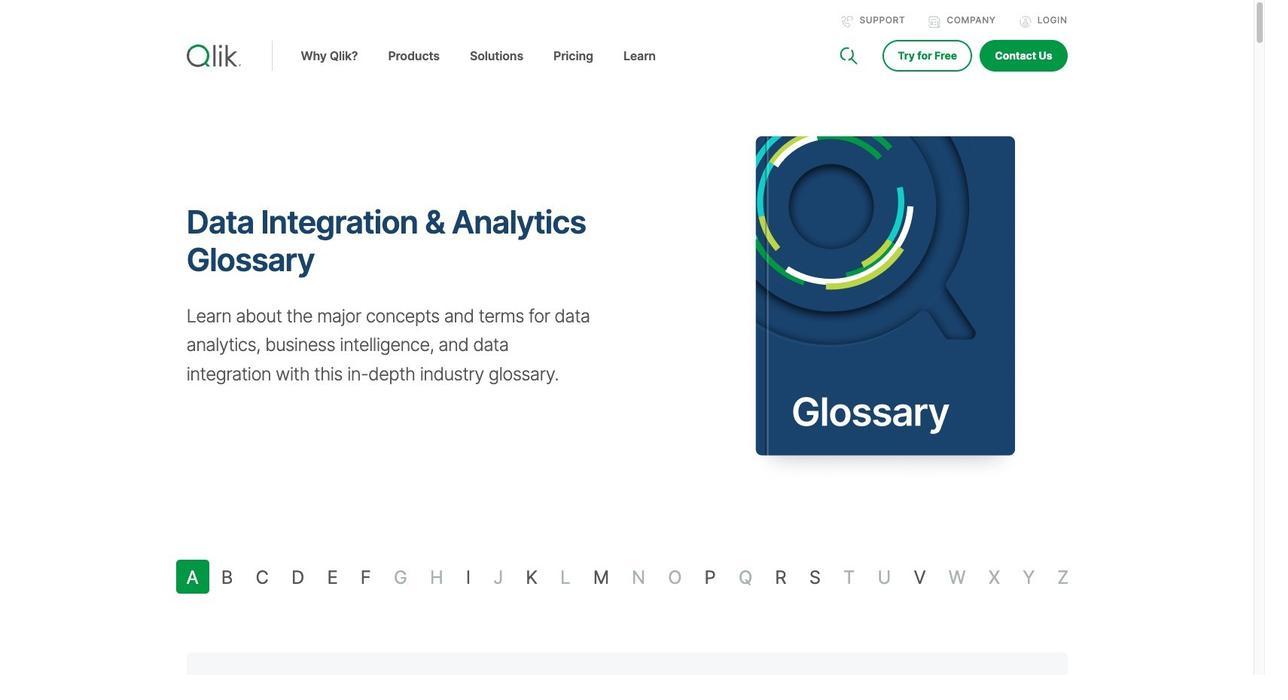 Task type: locate. For each thing, give the bounding box(es) containing it.
company image
[[929, 16, 941, 28]]

login image
[[1020, 16, 1032, 28]]

support image
[[842, 16, 854, 28]]



Task type: vqa. For each thing, say whether or not it's contained in the screenshot.
Headshot of Mike Capone, CEO, Qlik and the text "Revealing the New Qlik Brand" image
no



Task type: describe. For each thing, give the bounding box(es) containing it.
data integration & analytics glossary - hero image image
[[639, 89, 1169, 503]]

qlik image
[[186, 44, 241, 67]]



